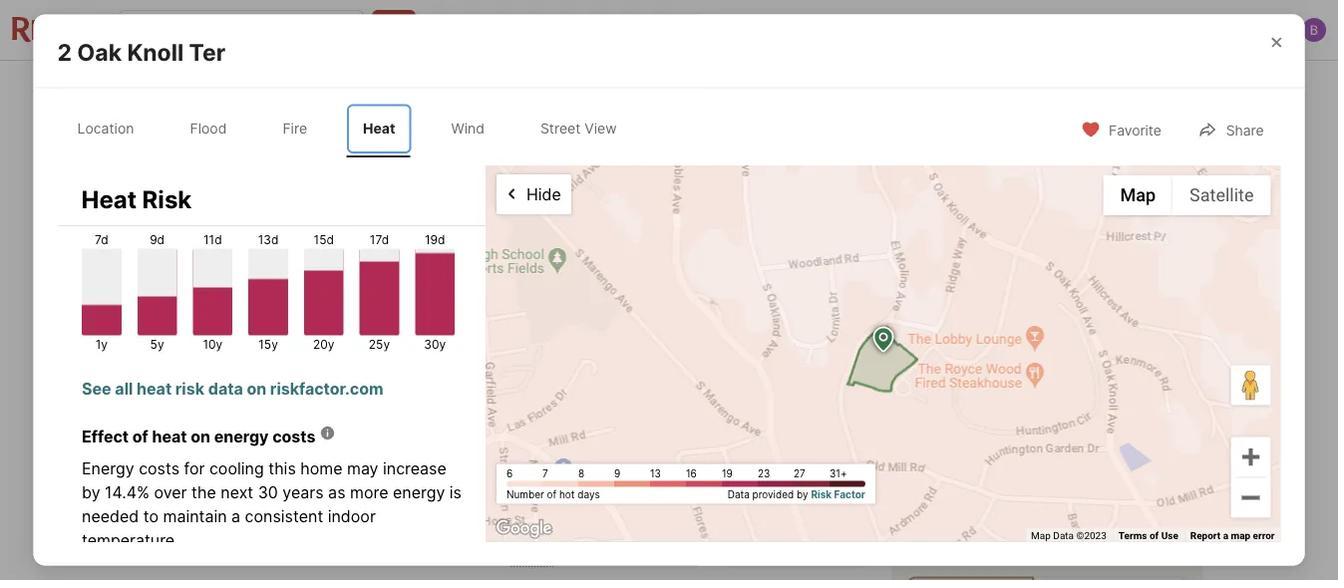 Task type: vqa. For each thing, say whether or not it's contained in the screenshot.
the rightmost STREET VIEW
yes



Task type: describe. For each thing, give the bounding box(es) containing it.
20y
[[313, 337, 334, 352]]

baths link
[[511, 546, 554, 566]]

favorite button for share
[[1064, 109, 1179, 149]]

approved
[[313, 548, 377, 565]]

google image
[[491, 516, 557, 542]]

location
[[77, 120, 134, 137]]

1 vertical spatial data
[[1054, 530, 1074, 542]]

see all heat risk data on riskfactor.com link
[[81, 370, 462, 402]]

1 horizontal spatial on
[[246, 380, 266, 399]]

fire tab
[[267, 104, 323, 154]]

number
[[507, 489, 544, 501]]

map region
[[410, 83, 1339, 581]]

$264,788
[[163, 548, 226, 565]]

nov for 8
[[1103, 479, 1130, 494]]

19d
[[424, 232, 445, 247]]

31+
[[830, 468, 847, 480]]

increase
[[383, 459, 446, 479]]

%
[[136, 483, 149, 503]]

get pre-approved link
[[256, 548, 377, 565]]

next
[[220, 483, 253, 503]]

indoor
[[327, 507, 375, 527]]

map button
[[1104, 176, 1173, 216]]

1 horizontal spatial costs
[[272, 427, 315, 447]]

all
[[115, 380, 133, 399]]

flood
[[190, 120, 227, 137]]

x-out
[[1042, 79, 1080, 96]]

x-out button
[[997, 66, 1096, 107]]

details
[[460, 80, 504, 97]]

nov 6 monday
[[927, 479, 972, 548]]

terms of use link
[[1119, 530, 1179, 542]]

search link
[[157, 77, 245, 101]]

for
[[153, 433, 180, 450]]

wind tab
[[435, 104, 501, 154]]

costs inside energy costs for cooling this home may increase by
[[138, 459, 179, 479]]

heat for heat
[[363, 120, 395, 137]]

1 vertical spatial share button
[[1182, 109, 1281, 149]]

property details tab
[[376, 65, 526, 113]]

5y
[[150, 337, 164, 352]]

previous image
[[900, 498, 932, 530]]

tax
[[593, 80, 613, 97]]

with
[[947, 447, 981, 466]]

oak for 2 oak knoll ter , pasadena , ca 91106
[[148, 470, 179, 489]]

1 horizontal spatial risk
[[811, 489, 832, 501]]

0 horizontal spatial data
[[728, 489, 750, 501]]

riskfactor.com
[[270, 380, 383, 399]]

30y
[[424, 337, 445, 352]]

wind
[[451, 120, 485, 137]]

wednesday
[[1103, 535, 1168, 548]]

favorite for x-out
[[919, 79, 972, 96]]

favorite for share
[[1109, 121, 1162, 138]]

factor
[[834, 489, 866, 501]]

for
[[184, 459, 204, 479]]

27
[[794, 468, 806, 480]]

11d
[[203, 232, 222, 247]]

fire
[[283, 120, 307, 137]]

consistent
[[244, 507, 323, 527]]

search
[[197, 80, 245, 97]]

data
[[208, 380, 243, 399]]

history
[[617, 80, 663, 97]]

report a map error
[[1191, 530, 1275, 542]]

75 photos button
[[1059, 351, 1188, 391]]

get
[[256, 548, 280, 565]]

75 photos
[[1104, 362, 1171, 379]]

for sale - active
[[153, 433, 283, 450]]

days
[[578, 489, 600, 501]]

photos
[[1124, 362, 1171, 379]]

more
[[350, 483, 388, 503]]

property details
[[399, 80, 504, 97]]

maintain
[[163, 507, 227, 527]]

pre-
[[283, 548, 313, 565]]

1 option from the left
[[908, 577, 1035, 581]]

ter for 2 oak knoll ter
[[189, 38, 226, 66]]

schools
[[707, 80, 759, 97]]

knoll for 2 oak knoll ter , pasadena , ca 91106
[[183, 470, 223, 489]]

0 horizontal spatial risk
[[142, 185, 192, 214]]

use
[[1162, 530, 1179, 542]]

7 tuesday
[[1015, 493, 1062, 548]]

as
[[328, 483, 345, 503]]

share for topmost the share button
[[1149, 79, 1187, 96]]

City, Address, School, Agent, ZIP search field
[[119, 10, 364, 50]]

6 inside nov 6 monday
[[927, 493, 951, 536]]

knoll for 2 oak knoll ter
[[127, 38, 184, 66]]

map for map data ©2023
[[1031, 530, 1051, 542]]

report
[[1191, 530, 1221, 542]]

street view button
[[151, 351, 291, 391]]

nov 8 wednesday
[[1103, 479, 1168, 548]]

view inside button
[[240, 362, 274, 379]]

heat tab
[[347, 104, 411, 154]]

7 for 7
[[543, 468, 548, 480]]

tab list for x-out
[[135, 61, 798, 113]]

15y
[[258, 337, 278, 352]]

heat risk
[[81, 185, 192, 214]]

14.4
[[104, 483, 136, 503]]

2 , from the left
[[334, 470, 338, 489]]

active
[[233, 433, 283, 450]]

hot
[[560, 489, 575, 501]]

street inside tab
[[541, 120, 581, 137]]

terms
[[1119, 530, 1148, 542]]

19
[[722, 468, 733, 480]]



Task type: locate. For each thing, give the bounding box(es) containing it.
8
[[578, 468, 585, 480], [1103, 493, 1127, 536]]

91106
[[369, 470, 414, 489]]

street view down &
[[541, 120, 617, 137]]

map data ©2023
[[1031, 530, 1107, 542]]

1 vertical spatial favorite
[[1109, 121, 1162, 138]]

32,644 sq ft
[[606, 516, 688, 566]]

share inside 2 oak knoll ter dialog
[[1227, 121, 1264, 138]]

pasadena
[[260, 470, 334, 489]]

view down '15y'
[[240, 362, 274, 379]]

nov
[[927, 479, 954, 494], [1103, 479, 1130, 494]]

2 vertical spatial of
[[1150, 530, 1159, 542]]

0 vertical spatial data
[[728, 489, 750, 501]]

0 horizontal spatial street
[[196, 362, 237, 379]]

0 horizontal spatial street view
[[196, 362, 274, 379]]

1 horizontal spatial 8
[[1103, 493, 1127, 536]]

heat up "7d"
[[81, 185, 137, 214]]

premier
[[1052, 447, 1113, 466]]

1 horizontal spatial energy
[[392, 483, 445, 503]]

0 vertical spatial of
[[132, 427, 148, 447]]

oak
[[77, 38, 122, 66], [148, 470, 179, 489]]

map for map
[[1121, 185, 1156, 206]]

is
[[449, 483, 461, 503]]

1 horizontal spatial street view
[[541, 120, 617, 137]]

7 for 7 tuesday
[[1015, 493, 1036, 536]]

2 vertical spatial a
[[1224, 530, 1229, 542]]

heat for risk
[[136, 380, 171, 399]]

2 2 oak knoll ter, pasadena, ca 91106 image from the left
[[673, 117, 935, 407]]

2 oak knoll ter dialog
[[33, 15, 1339, 581]]

1 horizontal spatial a
[[985, 447, 994, 466]]

6 down tour
[[927, 493, 951, 536]]

0 horizontal spatial view
[[240, 362, 274, 379]]

,
[[251, 470, 256, 489], [334, 470, 338, 489]]

0 vertical spatial favorite button
[[875, 66, 989, 107]]

None button
[[920, 472, 1000, 556], [1008, 472, 1088, 556], [1096, 472, 1176, 556], [920, 472, 1000, 556], [1008, 472, 1088, 556], [1096, 472, 1176, 556]]

0 vertical spatial view
[[585, 120, 617, 137]]

years
[[282, 483, 323, 503]]

0 horizontal spatial a
[[231, 507, 240, 527]]

0 horizontal spatial map
[[1031, 530, 1051, 542]]

0 horizontal spatial favorite button
[[875, 66, 989, 107]]

1 vertical spatial street view
[[196, 362, 274, 379]]

option down wednesday
[[1035, 577, 1188, 581]]

map entry image
[[728, 431, 861, 564]]

est.
[[135, 548, 159, 565]]

0 horizontal spatial energy
[[214, 427, 268, 447]]

32,644
[[606, 516, 688, 544]]

nov for 6
[[927, 479, 954, 494]]

0 horizontal spatial on
[[190, 427, 210, 447]]

7 up number of hot days
[[543, 468, 548, 480]]

0 vertical spatial on
[[246, 380, 266, 399]]

7 inside 2 oak knoll ter dialog
[[543, 468, 548, 480]]

8 inside nov 8 wednesday
[[1103, 493, 1127, 536]]

user photo image
[[1303, 18, 1327, 42]]

tuesday
[[1015, 535, 1062, 548]]

1 vertical spatial favorite button
[[1064, 109, 1179, 149]]

costs up 'over'
[[138, 459, 179, 479]]

1 horizontal spatial by
[[797, 489, 809, 501]]

ter for 2 oak knoll ter , pasadena , ca 91106
[[226, 470, 251, 489]]

0 vertical spatial share button
[[1104, 66, 1204, 107]]

heat down overview tab
[[363, 120, 395, 137]]

0 horizontal spatial of
[[132, 427, 148, 447]]

sale & tax history tab
[[526, 65, 685, 113]]

share
[[1149, 79, 1187, 96], [1227, 121, 1264, 138]]

risk up 9d
[[142, 185, 192, 214]]

1 vertical spatial costs
[[138, 459, 179, 479]]

satellite
[[1190, 185, 1254, 206]]

heat up for
[[152, 427, 187, 447]]

data down 19
[[728, 489, 750, 501]]

1 vertical spatial knoll
[[183, 470, 223, 489]]

agent
[[1117, 447, 1162, 466]]

nov inside nov 6 monday
[[927, 479, 954, 494]]

by
[[81, 483, 100, 503], [797, 489, 809, 501]]

nov inside nov 8 wednesday
[[1103, 479, 1130, 494]]

effect of heat on energy costs
[[81, 427, 315, 447]]

1 vertical spatial map
[[1031, 530, 1051, 542]]

1 horizontal spatial ,
[[334, 470, 338, 489]]

1 vertical spatial 2
[[135, 470, 145, 489]]

ter up search link
[[189, 38, 226, 66]]

tab list inside 2 oak knoll ter dialog
[[57, 100, 653, 158]]

beds
[[425, 546, 463, 566]]

2 option from the left
[[1035, 577, 1188, 581]]

sale
[[548, 80, 576, 97]]

by down energy on the bottom
[[81, 483, 100, 503]]

nov down agent
[[1103, 479, 1130, 494]]

of for terms
[[1150, 530, 1159, 542]]

0 horizontal spatial by
[[81, 483, 100, 503]]

oak inside 2 oak knoll ter element
[[77, 38, 122, 66]]

0 vertical spatial risk
[[142, 185, 192, 214]]

tour with a redfin premier agent
[[908, 447, 1162, 466]]

7 down redfin
[[1015, 493, 1036, 536]]

may
[[347, 459, 378, 479]]

of for number
[[547, 489, 557, 501]]

ter left 30
[[226, 470, 251, 489]]

0 horizontal spatial 2
[[57, 38, 72, 66]]

0 horizontal spatial heat
[[81, 185, 137, 214]]

by inside energy costs for cooling this home may increase by
[[81, 483, 100, 503]]

1 horizontal spatial data
[[1054, 530, 1074, 542]]

0 vertical spatial 6
[[507, 468, 513, 480]]

street inside button
[[196, 362, 237, 379]]

view
[[585, 120, 617, 137], [240, 362, 274, 379]]

8 inside 2 oak knoll ter dialog
[[578, 468, 585, 480]]

share button up satellite
[[1182, 109, 1281, 149]]

1 vertical spatial 6
[[927, 493, 951, 536]]

2 for 2 oak knoll ter , pasadena , ca 91106
[[135, 470, 145, 489]]

a
[[985, 447, 994, 466], [231, 507, 240, 527], [1224, 530, 1229, 542]]

1 horizontal spatial heat
[[363, 120, 395, 137]]

6
[[507, 468, 513, 480], [927, 493, 951, 536]]

1 nov from the left
[[927, 479, 954, 494]]

risk factor link
[[811, 489, 866, 501]]

0 horizontal spatial costs
[[138, 459, 179, 479]]

0 vertical spatial share
[[1149, 79, 1187, 96]]

1 vertical spatial street
[[196, 362, 237, 379]]

0 vertical spatial oak
[[77, 38, 122, 66]]

ter
[[189, 38, 226, 66], [226, 470, 251, 489]]

of left for
[[132, 427, 148, 447]]

0 horizontal spatial ,
[[251, 470, 256, 489]]

0 horizontal spatial 2 oak knoll ter, pasadena, ca 91106 image
[[135, 117, 665, 407]]

0 vertical spatial ter
[[189, 38, 226, 66]]

hide button
[[497, 175, 571, 215]]

1 horizontal spatial share
[[1227, 121, 1264, 138]]

view inside tab
[[585, 120, 617, 137]]

map left ©2023
[[1031, 530, 1051, 542]]

0 vertical spatial 8
[[578, 468, 585, 480]]

, left 30
[[251, 470, 256, 489]]

1 vertical spatial risk
[[811, 489, 832, 501]]

list box
[[908, 577, 1188, 581]]

15.5
[[511, 516, 558, 544]]

2 up location tab
[[57, 38, 72, 66]]

tab list
[[135, 61, 798, 113], [57, 100, 653, 158]]

0 horizontal spatial 8
[[578, 468, 585, 480]]

heat for heat risk
[[81, 185, 137, 214]]

7 inside 7 tuesday
[[1015, 493, 1036, 536]]

heat right the all
[[136, 380, 171, 399]]

16
[[686, 468, 697, 480]]

needed
[[81, 507, 138, 527]]

0 horizontal spatial share
[[1149, 79, 1187, 96]]

1 horizontal spatial street
[[541, 120, 581, 137]]

favorite button
[[875, 66, 989, 107], [1064, 109, 1179, 149]]

1 vertical spatial on
[[190, 427, 210, 447]]

favorite inside 2 oak knoll ter dialog
[[1109, 121, 1162, 138]]

0 vertical spatial heat
[[363, 120, 395, 137]]

a left map
[[1224, 530, 1229, 542]]

by down 27
[[797, 489, 809, 501]]

risk down 31+
[[811, 489, 832, 501]]

1 vertical spatial heat
[[81, 185, 137, 214]]

data provided by risk factor
[[728, 489, 866, 501]]

energy
[[214, 427, 268, 447], [392, 483, 445, 503]]

heat
[[136, 380, 171, 399], [152, 427, 187, 447]]

map
[[1231, 530, 1251, 542]]

map inside popup button
[[1121, 185, 1156, 206]]

2 horizontal spatial of
[[1150, 530, 1159, 542]]

favorite button inside 2 oak knoll ter dialog
[[1064, 109, 1179, 149]]

a down "next"
[[231, 507, 240, 527]]

out
[[1056, 79, 1080, 96]]

of left use
[[1150, 530, 1159, 542]]

1 horizontal spatial 6
[[927, 493, 951, 536]]

heat for on
[[152, 427, 187, 447]]

0 vertical spatial knoll
[[127, 38, 184, 66]]

knoll inside dialog
[[127, 38, 184, 66]]

of for effect
[[132, 427, 148, 447]]

menu bar containing map
[[1104, 176, 1271, 216]]

menu bar inside 2 oak knoll ter dialog
[[1104, 176, 1271, 216]]

see
[[81, 380, 111, 399]]

location tab
[[61, 104, 150, 154]]

energy
[[81, 459, 134, 479]]

oak left for
[[148, 470, 179, 489]]

1 horizontal spatial nov
[[1103, 479, 1130, 494]]

7d
[[94, 232, 108, 247]]

tab list for share
[[57, 100, 653, 158]]

1 vertical spatial 7
[[1015, 493, 1036, 536]]

$36,500,000
[[135, 516, 285, 544]]

view down sale & tax history tab
[[585, 120, 617, 137]]

monday
[[927, 535, 972, 548]]

1 2 oak knoll ter, pasadena, ca 91106 image from the left
[[135, 117, 665, 407]]

1 horizontal spatial 2
[[135, 470, 145, 489]]

option down the monday
[[908, 577, 1035, 581]]

1 horizontal spatial 7
[[1015, 493, 1036, 536]]

1 vertical spatial view
[[240, 362, 274, 379]]

energy up cooling on the left of page
[[214, 427, 268, 447]]

10y
[[202, 337, 222, 352]]

option
[[908, 577, 1035, 581], [1035, 577, 1188, 581]]

0 vertical spatial costs
[[272, 427, 315, 447]]

1 , from the left
[[251, 470, 256, 489]]

1 horizontal spatial favorite
[[1109, 121, 1162, 138]]

street up data on the bottom left of the page
[[196, 362, 237, 379]]

1 horizontal spatial 2 oak knoll ter, pasadena, ca 91106 image
[[673, 117, 935, 407]]

2 oak knoll ter , pasadena , ca 91106
[[135, 470, 414, 489]]

favorite button for x-out
[[875, 66, 989, 107]]

13d
[[258, 232, 278, 247]]

data
[[728, 489, 750, 501], [1054, 530, 1074, 542]]

9d
[[149, 232, 164, 247]]

x-
[[1042, 79, 1056, 96]]

next image
[[1164, 498, 1196, 530]]

share button
[[1104, 66, 1204, 107], [1182, 109, 1281, 149]]

/mo
[[226, 548, 252, 565]]

nov down tour
[[927, 479, 954, 494]]

street view up see all heat risk data on riskfactor.com
[[196, 362, 274, 379]]

3 2 oak knoll ter, pasadena, ca 91106 image from the left
[[943, 117, 1204, 407]]

effect
[[81, 427, 128, 447]]

23
[[758, 468, 770, 480]]

street down sale
[[541, 120, 581, 137]]

home
[[300, 459, 342, 479]]

2 horizontal spatial 2 oak knoll ter, pasadena, ca 91106 image
[[943, 117, 1204, 407]]

overview tab
[[267, 65, 376, 113]]

0 vertical spatial street view
[[541, 120, 617, 137]]

0 vertical spatial 7
[[543, 468, 548, 480]]

6 inside 2 oak knoll ter dialog
[[507, 468, 513, 480]]

2 oak knoll ter element
[[57, 15, 250, 67]]

ter inside dialog
[[189, 38, 226, 66]]

1 vertical spatial ter
[[226, 470, 251, 489]]

tab list containing search
[[135, 61, 798, 113]]

1 horizontal spatial favorite button
[[1064, 109, 1179, 149]]

tour
[[908, 447, 943, 466]]

30
[[258, 483, 278, 503]]

, left ca
[[334, 470, 338, 489]]

street view inside street view button
[[196, 362, 274, 379]]

1 horizontal spatial view
[[585, 120, 617, 137]]

map left satellite
[[1121, 185, 1156, 206]]

share button right out
[[1104, 66, 1204, 107]]

a inside the % over the next 30 years as more energy is needed to maintain a consistent indoor temperature.
[[231, 507, 240, 527]]

ca
[[343, 470, 365, 489]]

0 horizontal spatial 6
[[507, 468, 513, 480]]

2 for 2 oak knoll ter
[[57, 38, 72, 66]]

hide
[[527, 185, 561, 204]]

2 horizontal spatial a
[[1224, 530, 1229, 542]]

0 horizontal spatial favorite
[[919, 79, 972, 96]]

0 vertical spatial street
[[541, 120, 581, 137]]

1 horizontal spatial map
[[1121, 185, 1156, 206]]

©2023
[[1077, 530, 1107, 542]]

0 vertical spatial a
[[985, 447, 994, 466]]

1 vertical spatial of
[[547, 489, 557, 501]]

1 vertical spatial oak
[[148, 470, 179, 489]]

0 vertical spatial 2
[[57, 38, 72, 66]]

provided
[[753, 489, 794, 501]]

0 vertical spatial favorite
[[919, 79, 972, 96]]

heat
[[363, 120, 395, 137], [81, 185, 137, 214]]

on left - in the bottom left of the page
[[190, 427, 210, 447]]

heat inside heat tab
[[363, 120, 395, 137]]

tab list down the overview
[[57, 100, 653, 158]]

2 left 'over'
[[135, 470, 145, 489]]

active link
[[233, 433, 283, 450]]

0 vertical spatial energy
[[214, 427, 268, 447]]

1 horizontal spatial of
[[547, 489, 557, 501]]

0 vertical spatial map
[[1121, 185, 1156, 206]]

tab list containing location
[[57, 100, 653, 158]]

1 vertical spatial energy
[[392, 483, 445, 503]]

report a map error link
[[1191, 530, 1275, 542]]

15d
[[313, 232, 334, 247]]

risk
[[175, 380, 204, 399]]

overview
[[289, 80, 354, 97]]

energy costs for cooling this home may increase by
[[81, 459, 446, 503]]

tab list up the wind
[[135, 61, 798, 113]]

energy inside the % over the next 30 years as more energy is needed to maintain a consistent indoor temperature.
[[392, 483, 445, 503]]

ft
[[630, 547, 645, 566]]

1 vertical spatial 8
[[1103, 493, 1127, 536]]

temperature.
[[81, 531, 179, 551]]

risk
[[142, 185, 192, 214], [811, 489, 832, 501]]

flood tab
[[174, 104, 243, 154]]

2 nov from the left
[[1103, 479, 1130, 494]]

over
[[154, 483, 187, 503]]

25y
[[368, 337, 390, 352]]

13
[[650, 468, 661, 480]]

2 oak knoll ter, pasadena, ca 91106 image
[[135, 117, 665, 407], [673, 117, 935, 407], [943, 117, 1204, 407]]

this
[[268, 459, 296, 479]]

baths
[[511, 546, 554, 566]]

costs up the this
[[272, 427, 315, 447]]

share for the share button to the bottom
[[1227, 121, 1264, 138]]

on right data on the bottom left of the page
[[246, 380, 266, 399]]

% over the next 30 years as more energy is needed to maintain a consistent indoor temperature.
[[81, 483, 461, 551]]

1 horizontal spatial oak
[[148, 470, 179, 489]]

energy down increase
[[392, 483, 445, 503]]

street view inside tab
[[541, 120, 617, 137]]

1 vertical spatial heat
[[152, 427, 187, 447]]

schools tab
[[685, 65, 782, 113]]

1 vertical spatial a
[[231, 507, 240, 527]]

oak up location
[[77, 38, 122, 66]]

street view tab
[[525, 104, 633, 154]]

a right with
[[985, 447, 994, 466]]

1 vertical spatial share
[[1227, 121, 1264, 138]]

0 horizontal spatial nov
[[927, 479, 954, 494]]

2 inside dialog
[[57, 38, 72, 66]]

0 vertical spatial heat
[[136, 380, 171, 399]]

0 horizontal spatial oak
[[77, 38, 122, 66]]

menu bar
[[1104, 176, 1271, 216]]

property
[[399, 80, 456, 97]]

6 up number
[[507, 468, 513, 480]]

data left ©2023
[[1054, 530, 1074, 542]]

oak for 2 oak knoll ter
[[77, 38, 122, 66]]

of left hot
[[547, 489, 557, 501]]



